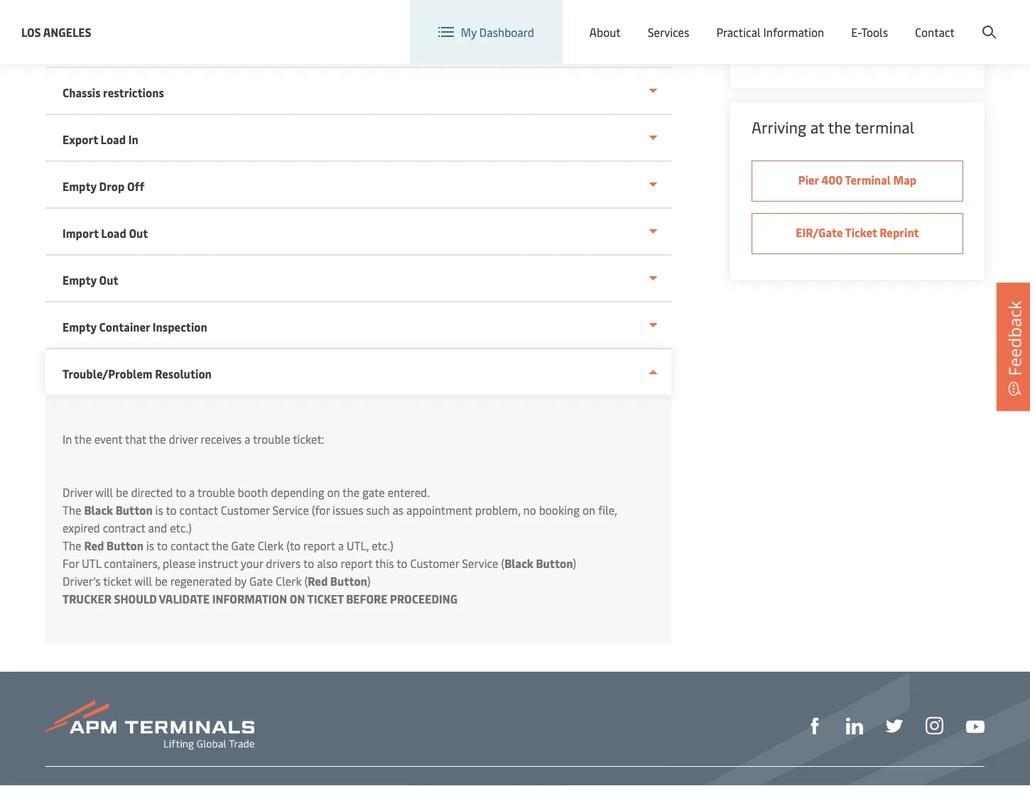 Task type: describe. For each thing, give the bounding box(es) containing it.
utl,
[[347, 538, 369, 553]]

truck appointments
[[63, 38, 169, 53]]

global menu button
[[725, 0, 835, 42]]

service inside the red button is to contact the gate clerk (to report a utl, etc.) for utl containers, please instruct your drivers to also report this to customer service ( black button ) driver's ticket will be regenerated by gate clerk ( red button ) trucker should validate information on ticket before proceeding
[[462, 556, 498, 571]]

by
[[235, 574, 247, 589]]

(to
[[286, 538, 301, 553]]

contact
[[915, 24, 955, 40]]

0 vertical spatial a
[[244, 432, 250, 447]]

0 vertical spatial gate
[[231, 538, 255, 553]]

services button
[[648, 0, 689, 64]]

receives
[[201, 432, 242, 447]]

entered.
[[388, 485, 430, 500]]

reprint
[[880, 225, 919, 240]]

empty out button
[[45, 256, 672, 303]]

angeles
[[43, 24, 91, 39]]

in the event that the driver receives a trouble ticket:
[[63, 432, 324, 447]]

feedback
[[1003, 301, 1026, 376]]

/
[[918, 13, 923, 28]]

containers,
[[104, 556, 160, 571]]

the red button is to contact the gate clerk (to report a utl, etc.) for utl containers, please instruct your drivers to also report this to customer service ( black button ) driver's ticket will be regenerated by gate clerk ( red button ) trucker should validate information on ticket before proceeding
[[63, 538, 576, 607]]

information
[[212, 591, 287, 607]]

please
[[163, 556, 196, 571]]

login
[[888, 13, 916, 28]]

black inside the red button is to contact the gate clerk (to report a utl, etc.) for utl containers, please instruct your drivers to also report this to customer service ( black button ) driver's ticket will be regenerated by gate clerk ( red button ) trucker should validate information on ticket before proceeding
[[505, 556, 533, 571]]

arriving at the terminal
[[752, 117, 914, 137]]

information
[[763, 24, 824, 40]]

about
[[590, 24, 621, 40]]

trouble/problem resolution button
[[45, 350, 672, 395]]

my dashboard
[[461, 24, 534, 40]]

chassis restrictions button
[[45, 68, 672, 115]]

account
[[961, 13, 1003, 28]]

feedback button
[[997, 283, 1030, 411]]

expired
[[63, 520, 100, 536]]

customer inside is to contact customer service (for issues such as appointment problem, no booking on file, expired contract and etc.)
[[221, 503, 270, 518]]

resolution
[[155, 366, 212, 382]]

400
[[821, 172, 843, 188]]

to down 'and'
[[157, 538, 168, 553]]

this
[[375, 556, 394, 571]]

1 vertical spatial gate
[[249, 574, 273, 589]]

services
[[648, 24, 689, 40]]

trouble/problem
[[63, 366, 153, 382]]

will inside the red button is to contact the gate clerk (to report a utl, etc.) for utl containers, please instruct your drivers to also report this to customer service ( black button ) driver's ticket will be regenerated by gate clerk ( red button ) trucker should validate information on ticket before proceeding
[[134, 574, 152, 589]]

the black button
[[63, 503, 153, 518]]

0 vertical spatial be
[[116, 485, 128, 500]]

no
[[523, 503, 536, 518]]

empty for empty drop off
[[63, 179, 97, 194]]

button down contract
[[107, 538, 144, 553]]

file,
[[598, 503, 617, 518]]

practical information
[[716, 24, 824, 40]]

los angeles link
[[21, 23, 91, 41]]

0 vertical spatial )
[[573, 556, 576, 571]]

my dashboard button
[[438, 0, 534, 64]]

truck
[[63, 38, 92, 53]]

for
[[63, 556, 79, 571]]

load for import
[[101, 226, 126, 241]]

the inside the red button is to contact the gate clerk (to report a utl, etc.) for utl containers, please instruct your drivers to also report this to customer service ( black button ) driver's ticket will be regenerated by gate clerk ( red button ) trucker should validate information on ticket before proceeding
[[212, 538, 229, 553]]

a inside the red button is to contact the gate clerk (to report a utl, etc.) for utl containers, please instruct your drivers to also report this to customer service ( black button ) driver's ticket will be regenerated by gate clerk ( red button ) trucker should validate information on ticket before proceeding
[[338, 538, 344, 553]]

0 vertical spatial will
[[95, 485, 113, 500]]

linkedin image
[[846, 718, 863, 735]]

button up before
[[330, 574, 367, 589]]

twitter image
[[886, 718, 903, 735]]

export
[[63, 132, 98, 147]]

is inside the red button is to contact the gate clerk (to report a utl, etc.) for utl containers, please instruct your drivers to also report this to customer service ( black button ) driver's ticket will be regenerated by gate clerk ( red button ) trucker should validate information on ticket before proceeding
[[146, 538, 154, 553]]

contact inside the red button is to contact the gate clerk (to report a utl, etc.) for utl containers, please instruct your drivers to also report this to customer service ( black button ) driver's ticket will be regenerated by gate clerk ( red button ) trucker should validate information on ticket before proceeding
[[170, 538, 209, 553]]

inspection
[[153, 319, 207, 335]]

and
[[148, 520, 167, 536]]

such
[[366, 503, 390, 518]]

is inside is to contact customer service (for issues such as appointment problem, no booking on file, expired contract and etc.)
[[155, 503, 163, 518]]

import
[[63, 226, 99, 241]]

service inside is to contact customer service (for issues such as appointment problem, no booking on file, expired contract and etc.)
[[272, 503, 309, 518]]

load for export
[[101, 132, 126, 147]]

global
[[756, 13, 789, 29]]

login / create account link
[[862, 0, 1003, 42]]

dashboard
[[479, 24, 534, 40]]

to right this
[[397, 556, 407, 571]]

should
[[114, 591, 157, 607]]

1 horizontal spatial trouble
[[253, 432, 290, 447]]

trouble/problem resolution element
[[45, 395, 672, 644]]

the up issues
[[343, 485, 360, 500]]

etc.) inside is to contact customer service (for issues such as appointment problem, no booking on file, expired contract and etc.)
[[170, 520, 192, 536]]

arriving
[[752, 117, 807, 137]]

0 vertical spatial report
[[303, 538, 335, 553]]

ticket
[[845, 225, 877, 240]]

on
[[290, 591, 305, 607]]

switch location button
[[608, 13, 711, 29]]

container
[[99, 319, 150, 335]]

booking
[[539, 503, 580, 518]]

drop
[[99, 179, 125, 194]]

in inside dropdown button
[[128, 132, 138, 147]]

as
[[392, 503, 404, 518]]

tools
[[861, 24, 888, 40]]

pier
[[798, 172, 819, 188]]

switch
[[630, 13, 664, 28]]

out inside "dropdown button"
[[99, 272, 118, 288]]

contract
[[103, 520, 145, 536]]

1 horizontal spatial red
[[308, 574, 328, 589]]

practical information button
[[716, 0, 824, 64]]

chassis
[[63, 85, 101, 100]]

empty drop off button
[[45, 162, 672, 209]]

directed
[[131, 485, 173, 500]]

0 vertical spatial clerk
[[258, 538, 284, 553]]

about button
[[590, 0, 621, 64]]

button up contract
[[116, 503, 153, 518]]

eir/gate ticket reprint
[[796, 225, 919, 240]]

instagram link
[[926, 716, 943, 735]]

utl
[[82, 556, 101, 571]]



Task type: locate. For each thing, give the bounding box(es) containing it.
etc.) up this
[[372, 538, 394, 553]]

contact inside is to contact customer service (for issues such as appointment problem, no booking on file, expired contract and etc.)
[[179, 503, 218, 518]]

trouble left booth on the bottom of the page
[[197, 485, 235, 500]]

location
[[667, 13, 711, 28]]

validate
[[159, 591, 210, 607]]

0 horizontal spatial be
[[116, 485, 128, 500]]

1 horizontal spatial service
[[462, 556, 498, 571]]

1 vertical spatial customer
[[410, 556, 459, 571]]

instagram image
[[926, 717, 943, 735]]

youtube image
[[966, 721, 985, 733]]

1 vertical spatial )
[[367, 574, 371, 589]]

button down booking on the bottom of the page
[[536, 556, 573, 571]]

report
[[303, 538, 335, 553], [341, 556, 373, 571]]

gate down your
[[249, 574, 273, 589]]

empty drop off
[[63, 179, 144, 194]]

empty out
[[63, 272, 118, 288]]

the right at
[[828, 117, 851, 137]]

out down the off
[[129, 226, 148, 241]]

the down driver
[[63, 503, 81, 518]]

1 horizontal spatial is
[[155, 503, 163, 518]]

be inside the red button is to contact the gate clerk (to report a utl, etc.) for utl containers, please instruct your drivers to also report this to customer service ( black button ) driver's ticket will be regenerated by gate clerk ( red button ) trucker should validate information on ticket before proceeding
[[155, 574, 167, 589]]

a right the receives
[[244, 432, 250, 447]]

1 horizontal spatial out
[[129, 226, 148, 241]]

clerk down drivers
[[276, 574, 302, 589]]

1 horizontal spatial a
[[244, 432, 250, 447]]

empty left drop
[[63, 179, 97, 194]]

1 vertical spatial the
[[63, 538, 81, 553]]

before
[[346, 591, 388, 607]]

at
[[810, 117, 824, 137]]

0 vertical spatial service
[[272, 503, 309, 518]]

in down restrictions
[[128, 132, 138, 147]]

eir/gate
[[796, 225, 843, 240]]

be down please
[[155, 574, 167, 589]]

0 horizontal spatial customer
[[221, 503, 270, 518]]

1 horizontal spatial report
[[341, 556, 373, 571]]

1 vertical spatial service
[[462, 556, 498, 571]]

gate up your
[[231, 538, 255, 553]]

eir/gate ticket reprint link
[[752, 213, 963, 254]]

)
[[573, 556, 576, 571], [367, 574, 371, 589]]

0 horizontal spatial black
[[84, 503, 113, 518]]

facebook image
[[806, 718, 823, 735]]

customer down driver will be directed to a trouble booth depending on the gate entered.
[[221, 503, 270, 518]]

proceeding
[[390, 591, 458, 607]]

2 empty from the top
[[63, 272, 97, 288]]

empty inside "dropdown button"
[[63, 272, 97, 288]]

load right export
[[101, 132, 126, 147]]

chassis restrictions
[[63, 85, 164, 100]]

truck appointments button
[[45, 21, 672, 68]]

empty inside 'dropdown button'
[[63, 319, 97, 335]]

in left event
[[63, 432, 72, 447]]

red up ticket
[[308, 574, 328, 589]]

) down booking on the bottom of the page
[[573, 556, 576, 571]]

0 vertical spatial empty
[[63, 179, 97, 194]]

(
[[501, 556, 505, 571], [305, 574, 308, 589]]

driver
[[169, 432, 198, 447]]

driver's
[[63, 574, 101, 589]]

contact up please
[[170, 538, 209, 553]]

pier 400 terminal map
[[798, 172, 917, 188]]

in inside trouble/problem resolution "element"
[[63, 432, 72, 447]]

1 horizontal spatial etc.)
[[372, 538, 394, 553]]

empty container inspection
[[63, 319, 207, 335]]

1 vertical spatial clerk
[[276, 574, 302, 589]]

2 vertical spatial a
[[338, 538, 344, 553]]

driver
[[63, 485, 93, 500]]

create
[[926, 13, 959, 28]]

0 horizontal spatial out
[[99, 272, 118, 288]]

0 vertical spatial etc.)
[[170, 520, 192, 536]]

customer
[[221, 503, 270, 518], [410, 556, 459, 571]]

service down problem,
[[462, 556, 498, 571]]

pier 400 terminal map link
[[752, 161, 963, 202]]

0 vertical spatial is
[[155, 503, 163, 518]]

on up the "(for"
[[327, 485, 340, 500]]

ticket
[[307, 591, 344, 607]]

terminal
[[855, 117, 914, 137]]

0 vertical spatial black
[[84, 503, 113, 518]]

button
[[116, 503, 153, 518], [107, 538, 144, 553], [536, 556, 573, 571], [330, 574, 367, 589]]

0 horizontal spatial report
[[303, 538, 335, 553]]

a
[[244, 432, 250, 447], [189, 485, 195, 500], [338, 538, 344, 553]]

customer up proceeding
[[410, 556, 459, 571]]

the right that
[[149, 432, 166, 447]]

1 vertical spatial is
[[146, 538, 154, 553]]

that
[[125, 432, 146, 447]]

1 vertical spatial a
[[189, 485, 195, 500]]

1 empty from the top
[[63, 179, 97, 194]]

1 vertical spatial will
[[134, 574, 152, 589]]

the up instruct
[[212, 538, 229, 553]]

1 horizontal spatial will
[[134, 574, 152, 589]]

1 horizontal spatial be
[[155, 574, 167, 589]]

3 empty from the top
[[63, 319, 97, 335]]

empty container inspection button
[[45, 303, 672, 350]]

clerk up drivers
[[258, 538, 284, 553]]

the for the red button is to contact the gate clerk (to report a utl, etc.) for utl containers, please instruct your drivers to also report this to customer service ( black button ) driver's ticket will be regenerated by gate clerk ( red button ) trucker should validate information on ticket before proceeding
[[63, 538, 81, 553]]

etc.)
[[170, 520, 192, 536], [372, 538, 394, 553]]

0 horizontal spatial will
[[95, 485, 113, 500]]

etc.) right 'and'
[[170, 520, 192, 536]]

to inside is to contact customer service (for issues such as appointment problem, no booking on file, expired contract and etc.)
[[166, 503, 177, 518]]

1 the from the top
[[63, 503, 81, 518]]

empty down import
[[63, 272, 97, 288]]

1 vertical spatial in
[[63, 432, 72, 447]]

red up utl
[[84, 538, 104, 553]]

the inside the red button is to contact the gate clerk (to report a utl, etc.) for utl containers, please instruct your drivers to also report this to customer service ( black button ) driver's ticket will be regenerated by gate clerk ( red button ) trucker should validate information on ticket before proceeding
[[63, 538, 81, 553]]

to right directed
[[175, 485, 186, 500]]

0 horizontal spatial red
[[84, 538, 104, 553]]

the for the black button
[[63, 503, 81, 518]]

the left event
[[74, 432, 92, 447]]

0 vertical spatial trouble
[[253, 432, 290, 447]]

load inside export load in dropdown button
[[101, 132, 126, 147]]

report up also
[[303, 538, 335, 553]]

2 horizontal spatial a
[[338, 538, 344, 553]]

empty inside dropdown button
[[63, 179, 97, 194]]

load
[[101, 132, 126, 147], [101, 226, 126, 241]]

will up should
[[134, 574, 152, 589]]

( up on
[[305, 574, 308, 589]]

1 horizontal spatial on
[[583, 503, 595, 518]]

e-tools button
[[851, 0, 888, 64]]

0 vertical spatial contact
[[179, 503, 218, 518]]

service down 'depending' in the left bottom of the page
[[272, 503, 309, 518]]

empty for empty container inspection
[[63, 319, 97, 335]]

to up 'and'
[[166, 503, 177, 518]]

shape link
[[806, 716, 823, 735]]

contact
[[179, 503, 218, 518], [170, 538, 209, 553]]

linkedin__x28_alt_x29__3_ link
[[846, 716, 863, 735]]

0 vertical spatial (
[[501, 556, 505, 571]]

0 horizontal spatial service
[[272, 503, 309, 518]]

1 horizontal spatial in
[[128, 132, 138, 147]]

restrictions
[[103, 85, 164, 100]]

0 horizontal spatial in
[[63, 432, 72, 447]]

regenerated
[[170, 574, 232, 589]]

is up 'and'
[[155, 503, 163, 518]]

ticket
[[103, 574, 132, 589]]

out down import load out
[[99, 272, 118, 288]]

to left also
[[303, 556, 314, 571]]

apmt footer logo image
[[45, 701, 254, 750]]

appointment
[[406, 503, 472, 518]]

0 vertical spatial out
[[129, 226, 148, 241]]

trouble left ticket:
[[253, 432, 290, 447]]

1 vertical spatial trouble
[[197, 485, 235, 500]]

black down no
[[505, 556, 533, 571]]

( down problem,
[[501, 556, 505, 571]]

out inside dropdown button
[[129, 226, 148, 241]]

the up for
[[63, 538, 81, 553]]

1 vertical spatial contact
[[170, 538, 209, 553]]

event
[[94, 432, 122, 447]]

the
[[828, 117, 851, 137], [74, 432, 92, 447], [149, 432, 166, 447], [343, 485, 360, 500], [212, 538, 229, 553]]

drivers
[[266, 556, 301, 571]]

) up before
[[367, 574, 371, 589]]

the
[[63, 503, 81, 518], [63, 538, 81, 553]]

your
[[241, 556, 263, 571]]

0 vertical spatial load
[[101, 132, 126, 147]]

in
[[128, 132, 138, 147], [63, 432, 72, 447]]

driver will be directed to a trouble booth depending on the gate entered.
[[63, 485, 430, 500]]

service
[[272, 503, 309, 518], [462, 556, 498, 571]]

report down utl,
[[341, 556, 373, 571]]

load right import
[[101, 226, 126, 241]]

1 vertical spatial empty
[[63, 272, 97, 288]]

will up the black button
[[95, 485, 113, 500]]

on inside is to contact customer service (for issues such as appointment problem, no booking on file, expired contract and etc.)
[[583, 503, 595, 518]]

1 vertical spatial (
[[305, 574, 308, 589]]

0 vertical spatial in
[[128, 132, 138, 147]]

gate
[[231, 538, 255, 553], [249, 574, 273, 589]]

1 horizontal spatial black
[[505, 556, 533, 571]]

1 horizontal spatial customer
[[410, 556, 459, 571]]

practical
[[716, 24, 761, 40]]

is
[[155, 503, 163, 518], [146, 538, 154, 553]]

0 horizontal spatial is
[[146, 538, 154, 553]]

1 horizontal spatial )
[[573, 556, 576, 571]]

1 vertical spatial red
[[308, 574, 328, 589]]

1 vertical spatial black
[[505, 556, 533, 571]]

(for
[[312, 503, 330, 518]]

2 vertical spatial empty
[[63, 319, 97, 335]]

terminal
[[845, 172, 891, 188]]

0 horizontal spatial )
[[367, 574, 371, 589]]

on left file,
[[583, 503, 595, 518]]

0 vertical spatial the
[[63, 503, 81, 518]]

load inside import load out dropdown button
[[101, 226, 126, 241]]

2 the from the top
[[63, 538, 81, 553]]

trucker
[[63, 591, 111, 607]]

0 horizontal spatial (
[[305, 574, 308, 589]]

to
[[175, 485, 186, 500], [166, 503, 177, 518], [157, 538, 168, 553], [303, 556, 314, 571], [397, 556, 407, 571]]

import load out
[[63, 226, 148, 241]]

a right directed
[[189, 485, 195, 500]]

contact down driver will be directed to a trouble booth depending on the gate entered.
[[179, 503, 218, 518]]

a left utl,
[[338, 538, 344, 553]]

will
[[95, 485, 113, 500], [134, 574, 152, 589]]

gate
[[362, 485, 385, 500]]

menu
[[792, 13, 821, 29]]

1 vertical spatial out
[[99, 272, 118, 288]]

0 horizontal spatial on
[[327, 485, 340, 500]]

empty for empty out
[[63, 272, 97, 288]]

be up the black button
[[116, 485, 128, 500]]

los angeles
[[21, 24, 91, 39]]

my
[[461, 24, 477, 40]]

import load out button
[[45, 209, 672, 256]]

empty left container
[[63, 319, 97, 335]]

1 vertical spatial be
[[155, 574, 167, 589]]

black up expired
[[84, 503, 113, 518]]

fill 44 link
[[886, 716, 903, 735]]

you tube link
[[966, 717, 985, 734]]

0 horizontal spatial trouble
[[197, 485, 235, 500]]

login / create account
[[888, 13, 1003, 28]]

1 vertical spatial report
[[341, 556, 373, 571]]

export load in
[[63, 132, 138, 147]]

etc.) inside the red button is to contact the gate clerk (to report a utl, etc.) for utl containers, please instruct your drivers to also report this to customer service ( black button ) driver's ticket will be regenerated by gate clerk ( red button ) trucker should validate information on ticket before proceeding
[[372, 538, 394, 553]]

trouble
[[253, 432, 290, 447], [197, 485, 235, 500]]

is down 'and'
[[146, 538, 154, 553]]

1 vertical spatial load
[[101, 226, 126, 241]]

0 vertical spatial on
[[327, 485, 340, 500]]

0 horizontal spatial a
[[189, 485, 195, 500]]

1 vertical spatial on
[[583, 503, 595, 518]]

0 vertical spatial red
[[84, 538, 104, 553]]

problem,
[[475, 503, 521, 518]]

appointments
[[94, 38, 169, 53]]

black
[[84, 503, 113, 518], [505, 556, 533, 571]]

1 vertical spatial etc.)
[[372, 538, 394, 553]]

customer inside the red button is to contact the gate clerk (to report a utl, etc.) for utl containers, please instruct your drivers to also report this to customer service ( black button ) driver's ticket will be regenerated by gate clerk ( red button ) trucker should validate information on ticket before proceeding
[[410, 556, 459, 571]]

0 horizontal spatial etc.)
[[170, 520, 192, 536]]

1 horizontal spatial (
[[501, 556, 505, 571]]

clerk
[[258, 538, 284, 553], [276, 574, 302, 589]]

0 vertical spatial customer
[[221, 503, 270, 518]]

instruct
[[198, 556, 238, 571]]

ticket:
[[293, 432, 324, 447]]



Task type: vqa. For each thing, say whether or not it's contained in the screenshot.
sustainability
no



